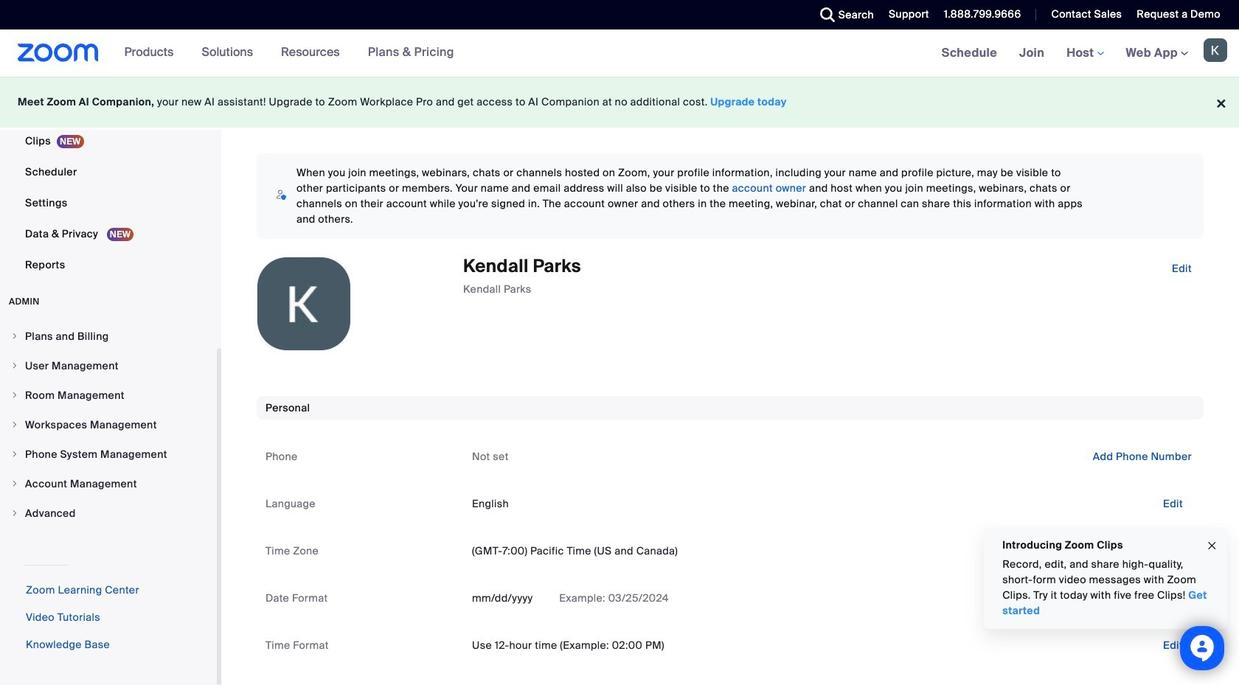 Task type: vqa. For each thing, say whether or not it's contained in the screenshot.
Participant "option group"
no



Task type: locate. For each thing, give the bounding box(es) containing it.
footer
[[0, 77, 1240, 128]]

0 vertical spatial right image
[[10, 362, 19, 370]]

7 menu item from the top
[[0, 499, 217, 528]]

banner
[[0, 30, 1240, 77]]

profile picture image
[[1204, 38, 1228, 62]]

personal menu menu
[[0, 0, 217, 281]]

edit user photo image
[[292, 297, 316, 311]]

product information navigation
[[113, 30, 465, 77]]

menu item
[[0, 322, 217, 350], [0, 352, 217, 380], [0, 381, 217, 409], [0, 411, 217, 439], [0, 440, 217, 469], [0, 470, 217, 498], [0, 499, 217, 528]]

right image
[[10, 362, 19, 370], [10, 450, 19, 459]]

close image
[[1206, 538, 1218, 554]]

user photo image
[[257, 257, 350, 350]]

1 vertical spatial right image
[[10, 450, 19, 459]]

right image
[[10, 332, 19, 341], [10, 391, 19, 400], [10, 421, 19, 429], [10, 480, 19, 488], [10, 509, 19, 518]]

1 menu item from the top
[[0, 322, 217, 350]]



Task type: describe. For each thing, give the bounding box(es) containing it.
1 right image from the top
[[10, 332, 19, 341]]

3 right image from the top
[[10, 421, 19, 429]]

5 menu item from the top
[[0, 440, 217, 469]]

1 right image from the top
[[10, 362, 19, 370]]

zoom logo image
[[18, 44, 99, 62]]

6 menu item from the top
[[0, 470, 217, 498]]

5 right image from the top
[[10, 509, 19, 518]]

2 right image from the top
[[10, 391, 19, 400]]

4 menu item from the top
[[0, 411, 217, 439]]

admin menu menu
[[0, 322, 217, 529]]

4 right image from the top
[[10, 480, 19, 488]]

meetings navigation
[[931, 30, 1240, 77]]

2 right image from the top
[[10, 450, 19, 459]]

2 menu item from the top
[[0, 352, 217, 380]]

3 menu item from the top
[[0, 381, 217, 409]]



